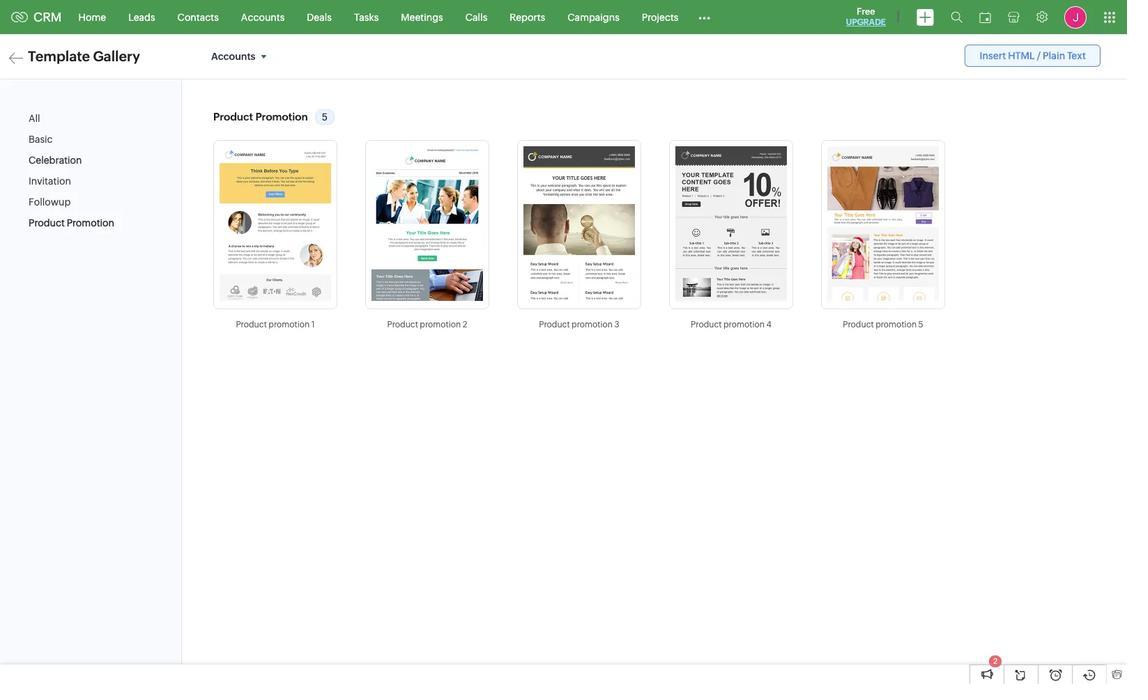 Task type: vqa. For each thing, say whether or not it's contained in the screenshot.
the middle records
no



Task type: locate. For each thing, give the bounding box(es) containing it.
free upgrade
[[846, 6, 886, 27]]

invitation
[[29, 176, 71, 187]]

product for 3
[[539, 320, 570, 330]]

promotion for 2
[[420, 320, 461, 330]]

campaigns
[[568, 12, 620, 23]]

0 vertical spatial product promotion
[[213, 111, 308, 123]]

product promotion down followup
[[29, 218, 114, 229]]

text
[[1067, 50, 1086, 61]]

not loaded image for 3
[[523, 147, 635, 301]]

not loaded image for 5
[[827, 147, 939, 301]]

calendar image
[[979, 12, 991, 23]]

leads
[[128, 12, 155, 23]]

promotion
[[269, 320, 310, 330], [420, 320, 461, 330], [572, 320, 613, 330], [724, 320, 765, 330], [876, 320, 917, 330]]

0 vertical spatial accounts
[[241, 12, 285, 23]]

product promotion 5
[[843, 320, 923, 330]]

1 promotion from the left
[[269, 320, 310, 330]]

promotion
[[255, 111, 308, 123], [67, 218, 114, 229]]

projects link
[[631, 0, 690, 34]]

not loaded image
[[220, 147, 331, 301], [372, 147, 483, 301], [523, 147, 635, 301], [675, 147, 787, 301], [827, 147, 939, 301]]

1 vertical spatial 2
[[993, 657, 998, 666]]

1 not loaded image from the left
[[220, 147, 331, 301]]

free
[[857, 6, 875, 17]]

product promotion
[[213, 111, 308, 123], [29, 218, 114, 229]]

accounts inside accounts field
[[211, 51, 255, 62]]

deals
[[307, 12, 332, 23]]

calls link
[[454, 0, 499, 34]]

meetings link
[[390, 0, 454, 34]]

plain
[[1043, 50, 1065, 61]]

5 promotion from the left
[[876, 320, 917, 330]]

product for 5
[[843, 320, 874, 330]]

1 vertical spatial accounts
[[211, 51, 255, 62]]

1 horizontal spatial product promotion
[[213, 111, 308, 123]]

upgrade
[[846, 17, 886, 27]]

0 vertical spatial 2
[[463, 320, 467, 330]]

3 not loaded image from the left
[[523, 147, 635, 301]]

1 vertical spatial promotion
[[67, 218, 114, 229]]

product promotion 1
[[236, 320, 315, 330]]

profile element
[[1056, 0, 1095, 34]]

1 horizontal spatial 5
[[918, 320, 923, 330]]

accounts for accounts link
[[241, 12, 285, 23]]

2 promotion from the left
[[420, 320, 461, 330]]

1 vertical spatial product promotion
[[29, 218, 114, 229]]

contacts
[[177, 12, 219, 23]]

0 vertical spatial promotion
[[255, 111, 308, 123]]

accounts inside accounts link
[[241, 12, 285, 23]]

tasks link
[[343, 0, 390, 34]]

not loaded image for 1
[[220, 147, 331, 301]]

5
[[322, 112, 328, 123], [918, 320, 923, 330]]

4 promotion from the left
[[724, 320, 765, 330]]

1
[[311, 320, 315, 330]]

accounts up accounts field
[[241, 12, 285, 23]]

insert
[[980, 50, 1006, 61]]

promotion for 3
[[572, 320, 613, 330]]

product promotion down accounts field
[[213, 111, 308, 123]]

basic
[[29, 134, 53, 145]]

reports link
[[499, 0, 556, 34]]

meetings
[[401, 12, 443, 23]]

0 vertical spatial 5
[[322, 112, 328, 123]]

Accounts field
[[206, 45, 277, 68]]

4 not loaded image from the left
[[675, 147, 787, 301]]

2
[[463, 320, 467, 330], [993, 657, 998, 666]]

3 promotion from the left
[[572, 320, 613, 330]]

0 horizontal spatial 2
[[463, 320, 467, 330]]

accounts for accounts field
[[211, 51, 255, 62]]

product
[[213, 111, 253, 123], [29, 218, 65, 229], [236, 320, 267, 330], [387, 320, 418, 330], [539, 320, 570, 330], [691, 320, 722, 330], [843, 320, 874, 330]]

search image
[[951, 11, 963, 23]]

accounts down accounts link
[[211, 51, 255, 62]]

product promotion 3
[[539, 320, 620, 330]]

promotion for 4
[[724, 320, 765, 330]]

promotion for 1
[[269, 320, 310, 330]]

not loaded image for 2
[[372, 147, 483, 301]]

1 horizontal spatial promotion
[[255, 111, 308, 123]]

2 not loaded image from the left
[[372, 147, 483, 301]]

1 vertical spatial 5
[[918, 320, 923, 330]]

5 not loaded image from the left
[[827, 147, 939, 301]]

reports
[[510, 12, 545, 23]]

accounts
[[241, 12, 285, 23], [211, 51, 255, 62]]

0 horizontal spatial promotion
[[67, 218, 114, 229]]



Task type: describe. For each thing, give the bounding box(es) containing it.
/
[[1037, 50, 1041, 61]]

deals link
[[296, 0, 343, 34]]

followup
[[29, 197, 71, 208]]

gallery
[[93, 48, 140, 64]]

template gallery
[[28, 48, 140, 64]]

0 horizontal spatial product promotion
[[29, 218, 114, 229]]

projects
[[642, 12, 679, 23]]

profile image
[[1064, 6, 1087, 28]]

all
[[29, 113, 40, 124]]

crm
[[33, 10, 62, 24]]

create menu image
[[917, 9, 934, 25]]

1 horizontal spatial 2
[[993, 657, 998, 666]]

crm link
[[11, 10, 62, 24]]

4
[[766, 320, 772, 330]]

contacts link
[[166, 0, 230, 34]]

product promotion 4
[[691, 320, 772, 330]]

0 horizontal spatial 5
[[322, 112, 328, 123]]

leads link
[[117, 0, 166, 34]]

insert html / plain text link
[[965, 45, 1101, 67]]

product for 4
[[691, 320, 722, 330]]

product for 2
[[387, 320, 418, 330]]

calls
[[465, 12, 487, 23]]

insert html / plain text
[[980, 50, 1086, 61]]

celebration
[[29, 155, 82, 166]]

product promotion 2
[[387, 320, 467, 330]]

promotion for 5
[[876, 320, 917, 330]]

3
[[614, 320, 620, 330]]

home link
[[67, 0, 117, 34]]

not loaded image for 4
[[675, 147, 787, 301]]

home
[[78, 12, 106, 23]]

campaigns link
[[556, 0, 631, 34]]

html
[[1008, 50, 1035, 61]]

accounts link
[[230, 0, 296, 34]]

tasks
[[354, 12, 379, 23]]

search element
[[942, 0, 971, 34]]

template
[[28, 48, 90, 64]]

product for 1
[[236, 320, 267, 330]]

create menu element
[[908, 0, 942, 34]]

Other Modules field
[[690, 6, 720, 28]]



